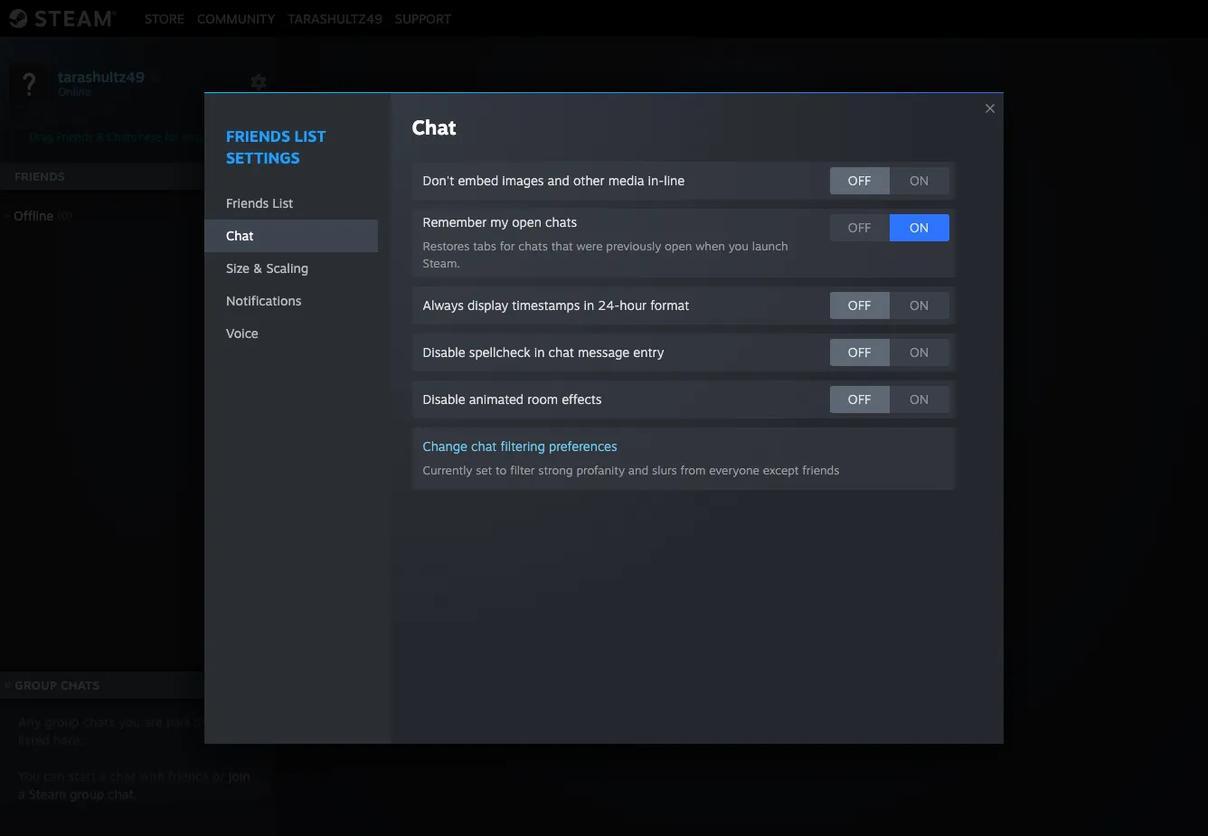 Task type: describe. For each thing, give the bounding box(es) containing it.
1 vertical spatial friends
[[168, 769, 209, 784]]

from
[[681, 463, 706, 478]]

remember my open chats restores tabs for chats that were previously open when you launch steam.
[[423, 214, 789, 270]]

can
[[44, 769, 65, 784]]

launch
[[752, 239, 789, 253]]

chat.
[[108, 787, 137, 802]]

0 vertical spatial and
[[548, 173, 570, 188]]

manage friends list settings image
[[250, 73, 268, 91]]

previously
[[606, 239, 661, 253]]

5 on from the top
[[910, 392, 929, 407]]

friends list settings
[[226, 127, 326, 167]]

and inside change chat filtering preferences currently set to filter strong profanity and slurs from everyone except friends
[[628, 463, 649, 478]]

group chats
[[15, 678, 100, 693]]

0 horizontal spatial or
[[213, 769, 225, 784]]

community
[[197, 10, 275, 26]]

hour
[[620, 298, 647, 313]]

you can start a chat with friends or
[[18, 769, 229, 784]]

line
[[664, 173, 685, 188]]

to for filter
[[496, 463, 507, 478]]

chat inside change chat filtering preferences currently set to filter strong profanity and slurs from everyone except friends
[[471, 439, 497, 454]]

with
[[139, 769, 165, 784]]

disable animated room effects
[[423, 392, 602, 407]]

1 horizontal spatial chats
[[107, 130, 136, 144]]

click a friend or group chat to start!
[[619, 446, 866, 464]]

timestamps
[[512, 298, 580, 313]]

store
[[145, 10, 185, 26]]

0 horizontal spatial chat
[[226, 228, 254, 243]]

friends for friends
[[14, 169, 65, 184]]

store link
[[138, 10, 191, 26]]

off for media
[[848, 173, 871, 188]]

click
[[619, 446, 651, 464]]

tarashultz49 link
[[282, 10, 389, 26]]

offline
[[14, 208, 54, 223]]

disable for disable spellcheck in chat message entry
[[423, 345, 466, 360]]

add a friend image
[[246, 166, 266, 185]]

don't
[[423, 173, 454, 188]]

always display timestamps in 24-hour format
[[423, 298, 690, 313]]

start
[[68, 769, 96, 784]]

friends right drag
[[56, 130, 93, 144]]

message
[[578, 345, 630, 360]]

0 vertical spatial tarashultz49
[[288, 10, 382, 26]]

join a steam group chat. link
[[18, 769, 250, 802]]

on for hour
[[910, 298, 929, 313]]

2 vertical spatial chat
[[777, 446, 809, 464]]

here.
[[53, 733, 83, 748]]

group inside any group chats you are part of will be listed here.
[[45, 715, 79, 730]]

friends for friends list settings
[[226, 127, 290, 146]]

you inside any group chats you are part of will be listed here.
[[118, 715, 140, 730]]

start!
[[831, 446, 866, 464]]

support
[[395, 10, 452, 26]]

join a steam group chat.
[[18, 769, 250, 802]]

a for steam
[[18, 787, 25, 802]]

friends for friends list
[[226, 195, 269, 211]]

change chat filtering preferences link
[[423, 439, 617, 455]]

friends list
[[226, 195, 293, 211]]

disable for disable animated room effects
[[423, 392, 466, 407]]

0 horizontal spatial in
[[534, 345, 545, 360]]

0 vertical spatial chats
[[546, 214, 577, 230]]

currently
[[423, 463, 473, 478]]

remember
[[423, 214, 487, 230]]

settings
[[226, 148, 300, 167]]

5 off from the top
[[848, 392, 871, 407]]

24-
[[598, 298, 620, 313]]

tabs
[[473, 239, 497, 253]]

that
[[551, 239, 573, 253]]

spellcheck
[[469, 345, 531, 360]]

other
[[573, 173, 605, 188]]

size & scaling
[[226, 261, 309, 276]]

size
[[226, 261, 250, 276]]

0 vertical spatial or
[[714, 446, 728, 464]]

you inside remember my open chats restores tabs for chats that were previously open when you launch steam.
[[729, 239, 749, 253]]

embed
[[458, 173, 499, 188]]

media
[[608, 173, 644, 188]]

1 vertical spatial chats
[[61, 678, 100, 693]]

friend
[[668, 446, 710, 464]]

chats inside any group chats you are part of will be listed here.
[[83, 715, 115, 730]]

display
[[468, 298, 508, 313]]

0 vertical spatial for
[[165, 130, 179, 144]]

disable spellcheck in chat message entry
[[423, 345, 664, 360]]

filter
[[510, 463, 535, 478]]

are
[[144, 715, 162, 730]]

effects
[[562, 392, 602, 407]]

list for friends list settings
[[294, 127, 326, 146]]

on for media
[[910, 173, 929, 188]]

2 off from the top
[[848, 220, 871, 235]]

drag
[[29, 130, 53, 144]]

a for friend
[[655, 446, 663, 464]]

list for friends list
[[273, 195, 293, 211]]

restores
[[423, 239, 470, 253]]

0 vertical spatial &
[[96, 130, 104, 144]]

everyone
[[709, 463, 760, 478]]

always
[[423, 298, 464, 313]]



Task type: locate. For each thing, give the bounding box(es) containing it.
1 horizontal spatial in
[[584, 298, 594, 313]]

open right my
[[512, 214, 542, 230]]

for
[[165, 130, 179, 144], [500, 239, 515, 253]]

friends down drag
[[14, 169, 65, 184]]

to right set on the left of page
[[496, 463, 507, 478]]

0 horizontal spatial chats
[[61, 678, 100, 693]]

1 horizontal spatial open
[[665, 239, 692, 253]]

0 horizontal spatial chat
[[110, 769, 136, 784]]

1 vertical spatial tarashultz49
[[58, 67, 145, 85]]

1 vertical spatial list
[[273, 195, 293, 211]]

1 horizontal spatial to
[[813, 446, 827, 464]]

chats up here.
[[83, 715, 115, 730]]

animated
[[469, 392, 524, 407]]

1 horizontal spatial &
[[253, 261, 263, 276]]

tarashultz49 up drag friends & chats here for easy access
[[58, 67, 145, 85]]

chats
[[107, 130, 136, 144], [61, 678, 100, 693]]

3 on from the top
[[910, 298, 929, 313]]

group down start
[[70, 787, 104, 802]]

strong
[[538, 463, 573, 478]]

0 vertical spatial group
[[45, 715, 79, 730]]

0 horizontal spatial tarashultz49
[[58, 67, 145, 85]]

4 off from the top
[[848, 345, 871, 360]]

were
[[577, 239, 603, 253]]

chat
[[549, 345, 574, 360], [471, 439, 497, 454], [110, 769, 136, 784]]

0 vertical spatial chat
[[412, 115, 456, 139]]

0 horizontal spatial &
[[96, 130, 104, 144]]

on
[[910, 173, 929, 188], [910, 220, 929, 235], [910, 298, 929, 313], [910, 345, 929, 360], [910, 392, 929, 407]]

steam.
[[423, 256, 460, 270]]

1 horizontal spatial a
[[99, 769, 106, 784]]

you
[[729, 239, 749, 253], [118, 715, 140, 730]]

0 horizontal spatial you
[[118, 715, 140, 730]]

easy
[[182, 130, 205, 144]]

when
[[696, 239, 725, 253]]

to inside change chat filtering preferences currently set to filter strong profanity and slurs from everyone except friends
[[496, 463, 507, 478]]

chat left start!
[[777, 446, 809, 464]]

0 vertical spatial you
[[729, 239, 749, 253]]

a right start
[[99, 769, 106, 784]]

group inside join a steam group chat.
[[70, 787, 104, 802]]

0 horizontal spatial a
[[18, 787, 25, 802]]

1 vertical spatial chats
[[519, 239, 548, 253]]

tarashultz49 left support
[[288, 10, 382, 26]]

preferences
[[549, 439, 617, 454]]

in right spellcheck
[[534, 345, 545, 360]]

in
[[584, 298, 594, 313], [534, 345, 545, 360]]

2 disable from the top
[[423, 392, 466, 407]]

open
[[512, 214, 542, 230], [665, 239, 692, 253]]

here
[[139, 130, 161, 144]]

chat up set on the left of page
[[471, 439, 497, 454]]

friends up settings
[[226, 127, 290, 146]]

2 horizontal spatial chat
[[777, 446, 809, 464]]

images
[[502, 173, 544, 188]]

a inside join a steam group chat.
[[18, 787, 25, 802]]

group up here.
[[45, 715, 79, 730]]

disable
[[423, 345, 466, 360], [423, 392, 466, 407]]

1 vertical spatial chat
[[226, 228, 254, 243]]

1 vertical spatial for
[[500, 239, 515, 253]]

1 horizontal spatial or
[[714, 446, 728, 464]]

in-
[[648, 173, 664, 188]]

scaling
[[266, 261, 309, 276]]

chats left here
[[107, 130, 136, 144]]

chat left message
[[549, 345, 574, 360]]

you
[[18, 769, 40, 784]]

entry
[[633, 345, 664, 360]]

1 horizontal spatial tarashultz49
[[288, 10, 382, 26]]

1 horizontal spatial friends
[[803, 463, 840, 478]]

group right from at the bottom of the page
[[732, 446, 773, 464]]

of
[[194, 715, 206, 730]]

chat
[[412, 115, 456, 139], [226, 228, 254, 243], [777, 446, 809, 464]]

you right when
[[729, 239, 749, 253]]

2 vertical spatial chats
[[83, 715, 115, 730]]

chats up here.
[[61, 678, 100, 693]]

change chat filtering preferences currently set to filter strong profanity and slurs from everyone except friends
[[423, 439, 840, 478]]

on for entry
[[910, 345, 929, 360]]

will
[[209, 715, 229, 730]]

list inside friends list settings
[[294, 127, 326, 146]]

listed
[[18, 733, 50, 748]]

2 on from the top
[[910, 220, 929, 235]]

chats up that
[[546, 214, 577, 230]]

0 horizontal spatial group
[[15, 678, 57, 693]]

1 vertical spatial disable
[[423, 392, 466, 407]]

4 on from the top
[[910, 345, 929, 360]]

0 horizontal spatial to
[[496, 463, 507, 478]]

access
[[208, 130, 242, 144]]

0 vertical spatial list
[[294, 127, 326, 146]]

1 disable from the top
[[423, 345, 466, 360]]

2 vertical spatial chat
[[110, 769, 136, 784]]

0 vertical spatial chats
[[107, 130, 136, 144]]

you left are
[[118, 715, 140, 730]]

steam
[[29, 787, 66, 802]]

join
[[229, 769, 250, 784]]

1 off from the top
[[848, 173, 871, 188]]

0 vertical spatial in
[[584, 298, 594, 313]]

room
[[528, 392, 558, 407]]

and left slurs
[[628, 463, 649, 478]]

0 vertical spatial a
[[655, 446, 663, 464]]

a down the you
[[18, 787, 25, 802]]

disable down always
[[423, 345, 466, 360]]

to left start!
[[813, 446, 827, 464]]

in left 24-
[[584, 298, 594, 313]]

1 horizontal spatial chat
[[471, 439, 497, 454]]

support link
[[389, 10, 458, 26]]

and left other
[[548, 173, 570, 188]]

3 off from the top
[[848, 298, 871, 313]]

group up any
[[15, 678, 57, 693]]

1 vertical spatial &
[[253, 261, 263, 276]]

don't embed images and other media in-line
[[423, 173, 685, 188]]

or right from at the bottom of the page
[[714, 446, 728, 464]]

0 vertical spatial group
[[732, 446, 773, 464]]

0 horizontal spatial friends
[[168, 769, 209, 784]]

change
[[423, 439, 468, 454]]

friends
[[803, 463, 840, 478], [168, 769, 209, 784]]

1 horizontal spatial list
[[294, 127, 326, 146]]

0 vertical spatial chat
[[549, 345, 574, 360]]

search my friends list image
[[219, 167, 235, 184]]

drag friends & chats here for easy access
[[29, 130, 242, 144]]

a
[[655, 446, 663, 464], [99, 769, 106, 784], [18, 787, 25, 802]]

off
[[848, 173, 871, 188], [848, 220, 871, 235], [848, 298, 871, 313], [848, 345, 871, 360], [848, 392, 871, 407]]

0 vertical spatial disable
[[423, 345, 466, 360]]

1 horizontal spatial chat
[[412, 115, 456, 139]]

1 on from the top
[[910, 173, 929, 188]]

any
[[18, 715, 41, 730]]

friends down add a friend icon
[[226, 195, 269, 211]]

group
[[732, 446, 773, 464], [15, 678, 57, 693]]

off for entry
[[848, 345, 871, 360]]

any group chats you are part of will be listed here.
[[18, 715, 247, 748]]

my
[[491, 214, 509, 230]]

1 horizontal spatial for
[[500, 239, 515, 253]]

slurs
[[652, 463, 677, 478]]

or
[[714, 446, 728, 464], [213, 769, 225, 784]]

to
[[813, 446, 827, 464], [496, 463, 507, 478]]

filtering
[[501, 439, 545, 454]]

0 horizontal spatial open
[[512, 214, 542, 230]]

notifications
[[226, 293, 302, 308]]

except
[[763, 463, 799, 478]]

1 vertical spatial and
[[628, 463, 649, 478]]

list down settings
[[273, 195, 293, 211]]

format
[[651, 298, 690, 313]]

off for hour
[[848, 298, 871, 313]]

0 vertical spatial open
[[512, 214, 542, 230]]

1 vertical spatial in
[[534, 345, 545, 360]]

for right tabs
[[500, 239, 515, 253]]

chat up don't
[[412, 115, 456, 139]]

community link
[[191, 10, 282, 26]]

voice
[[226, 326, 258, 341]]

1 vertical spatial group
[[70, 787, 104, 802]]

a right 'click'
[[655, 446, 663, 464]]

2 horizontal spatial chat
[[549, 345, 574, 360]]

1 vertical spatial or
[[213, 769, 225, 784]]

list
[[294, 127, 326, 146], [273, 195, 293, 211]]

chat up size
[[226, 228, 254, 243]]

profanity
[[577, 463, 625, 478]]

for right here
[[165, 130, 179, 144]]

list up settings
[[294, 127, 326, 146]]

be
[[232, 715, 247, 730]]

0 horizontal spatial for
[[165, 130, 179, 144]]

friends inside friends list settings
[[226, 127, 290, 146]]

open left when
[[665, 239, 692, 253]]

friends inside change chat filtering preferences currently set to filter strong profanity and slurs from everyone except friends
[[803, 463, 840, 478]]

part
[[166, 715, 190, 730]]

and
[[548, 173, 570, 188], [628, 463, 649, 478]]

chat up chat.
[[110, 769, 136, 784]]

chats
[[546, 214, 577, 230], [519, 239, 548, 253], [83, 715, 115, 730]]

for inside remember my open chats restores tabs for chats that were previously open when you launch steam.
[[500, 239, 515, 253]]

1 vertical spatial a
[[99, 769, 106, 784]]

& right size
[[253, 261, 263, 276]]

& left here
[[96, 130, 104, 144]]

1 vertical spatial you
[[118, 715, 140, 730]]

0 horizontal spatial and
[[548, 173, 570, 188]]

collapse chats list image
[[0, 682, 21, 689]]

1 vertical spatial chat
[[471, 439, 497, 454]]

1 vertical spatial group
[[15, 678, 57, 693]]

0 horizontal spatial list
[[273, 195, 293, 211]]

friends right with
[[168, 769, 209, 784]]

to for start!
[[813, 446, 827, 464]]

set
[[476, 463, 492, 478]]

1 horizontal spatial group
[[732, 446, 773, 464]]

or left join
[[213, 769, 225, 784]]

chats left that
[[519, 239, 548, 253]]

1 horizontal spatial and
[[628, 463, 649, 478]]

disable up change
[[423, 392, 466, 407]]

1 horizontal spatial you
[[729, 239, 749, 253]]

friends right the except
[[803, 463, 840, 478]]

2 vertical spatial a
[[18, 787, 25, 802]]

1 vertical spatial open
[[665, 239, 692, 253]]

tarashultz49
[[288, 10, 382, 26], [58, 67, 145, 85]]

0 vertical spatial friends
[[803, 463, 840, 478]]

2 horizontal spatial a
[[655, 446, 663, 464]]



Task type: vqa. For each thing, say whether or not it's contained in the screenshot.
remember
yes



